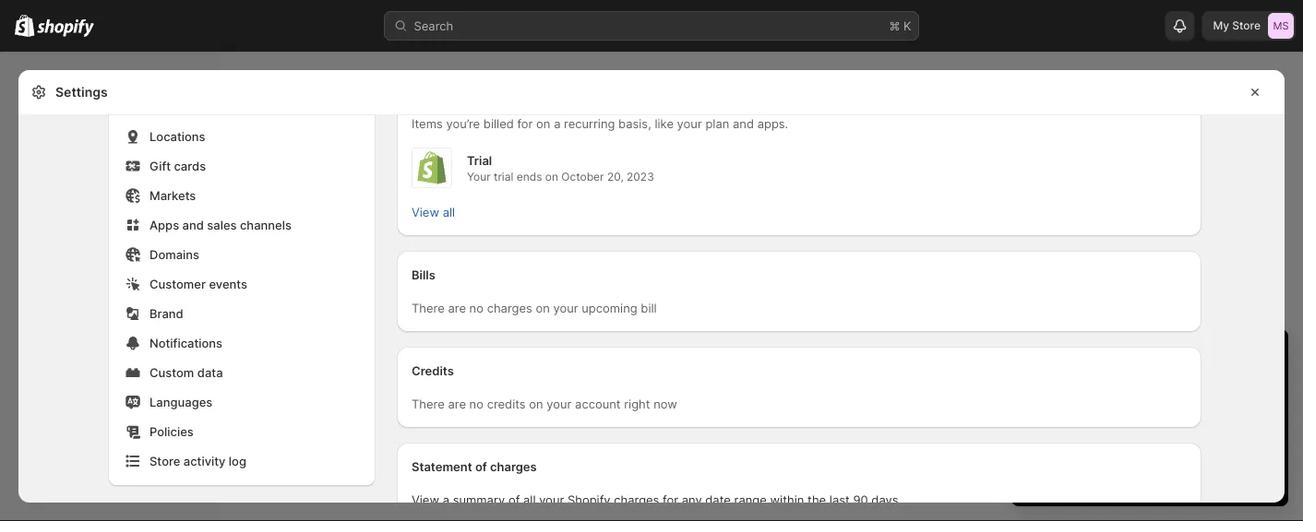 Task type: describe. For each thing, give the bounding box(es) containing it.
domains link
[[120, 242, 364, 268]]

are for credits
[[448, 397, 466, 411]]

$50 app store credit
[[1045, 416, 1160, 431]]

apps.
[[757, 116, 788, 131]]

app
[[1071, 416, 1092, 431]]

1 horizontal spatial for
[[663, 493, 678, 507]]

20,
[[607, 170, 624, 184]]

notifications link
[[120, 330, 364, 356]]

0 vertical spatial a
[[554, 116, 561, 131]]

sales
[[207, 218, 237, 232]]

apps
[[150, 218, 179, 232]]

trial inside trial your trial ends on october 20, 2023
[[494, 170, 513, 184]]

trial your trial ends on october 20, 2023
[[467, 153, 654, 184]]

credits
[[487, 397, 526, 411]]

cards
[[174, 159, 206, 173]]

gift
[[150, 159, 171, 173]]

apps and sales channels link
[[120, 212, 364, 238]]

gift cards link
[[120, 153, 364, 179]]

my
[[1213, 19, 1229, 32]]

days.
[[872, 493, 902, 507]]

bonus
[[1164, 435, 1199, 449]]

now
[[654, 397, 677, 411]]

activity
[[183, 454, 226, 468]]

on for ends
[[545, 170, 558, 184]]

policies
[[150, 425, 194, 439]]

locations link
[[120, 124, 364, 150]]

range
[[734, 493, 767, 507]]

there for there are no credits on your account right now
[[412, 397, 445, 411]]

your right like
[[677, 116, 702, 131]]

view all
[[412, 205, 455, 219]]

1 vertical spatial and
[[182, 218, 204, 232]]

customer
[[150, 277, 206, 291]]

items you're billed for on a recurring basis, like your plan and apps.
[[412, 116, 788, 131]]

credit
[[1128, 416, 1160, 431]]

your inside trial your trial ends on october 20, 2023
[[467, 170, 491, 184]]

online
[[1045, 435, 1079, 449]]

trial
[[467, 153, 492, 168]]

data
[[197, 365, 223, 380]]

$50
[[1045, 416, 1067, 431]]

your trial just started button
[[1012, 330, 1288, 368]]

just
[[1113, 346, 1144, 368]]

add
[[1139, 435, 1161, 449]]

there are no charges on your upcoming bill
[[412, 301, 657, 315]]

store activity log link
[[120, 449, 364, 474]]

0 horizontal spatial shopify image
[[15, 14, 34, 37]]

credits
[[412, 364, 454, 378]]

customer events link
[[120, 271, 364, 297]]

k
[[904, 18, 911, 33]]

on for charges
[[536, 301, 550, 315]]

items
[[412, 116, 443, 131]]

on for credits
[[529, 397, 543, 411]]

last
[[830, 493, 850, 507]]

summary
[[453, 493, 505, 507]]

you're
[[446, 116, 480, 131]]

shopify logo image
[[415, 151, 449, 185]]

on for for
[[536, 116, 551, 131]]

account
[[575, 397, 621, 411]]

basis,
[[618, 116, 651, 131]]

search
[[414, 18, 453, 33]]

your for account
[[547, 397, 572, 411]]

shopify
[[568, 493, 611, 507]]

domains
[[150, 247, 199, 262]]

0 horizontal spatial of
[[475, 460, 487, 474]]

your for upcoming
[[553, 301, 578, 315]]

your inside dropdown button
[[1030, 346, 1070, 368]]

recurring
[[564, 116, 615, 131]]

view all link
[[401, 199, 466, 225]]

within
[[770, 493, 804, 507]]

channels
[[240, 218, 292, 232]]

apps and sales channels
[[150, 218, 292, 232]]

0 vertical spatial store
[[1095, 416, 1124, 431]]

no for credits
[[469, 397, 484, 411]]

to customize your online store and add bonus features
[[1045, 416, 1265, 449]]

ends
[[517, 170, 542, 184]]

0 vertical spatial charges
[[487, 301, 532, 315]]



Task type: vqa. For each thing, say whether or not it's contained in the screenshot.
no
yes



Task type: locate. For each thing, give the bounding box(es) containing it.
markets link
[[120, 183, 364, 209]]

trial left just
[[1075, 346, 1107, 368]]

my store image
[[1268, 13, 1294, 39]]

languages link
[[120, 389, 364, 415]]

gift cards
[[150, 159, 206, 173]]

events
[[209, 277, 247, 291]]

upcoming
[[582, 301, 637, 315]]

0 horizontal spatial and
[[182, 218, 204, 232]]

of
[[475, 460, 487, 474], [508, 493, 520, 507]]

0 vertical spatial store
[[1232, 19, 1261, 32]]

store right my
[[1232, 19, 1261, 32]]

locations
[[150, 129, 205, 144]]

notifications
[[150, 336, 222, 350]]

of up summary
[[475, 460, 487, 474]]

brand
[[150, 306, 183, 321]]

0 vertical spatial all
[[443, 205, 455, 219]]

there for there are no charges on your upcoming bill
[[412, 301, 445, 315]]

are for bills
[[448, 301, 466, 315]]

1 vertical spatial trial
[[1075, 346, 1107, 368]]

there
[[412, 301, 445, 315], [412, 397, 445, 411]]

1 horizontal spatial and
[[733, 116, 754, 131]]

your for shopify
[[539, 493, 564, 507]]

on right "ends"
[[545, 170, 558, 184]]

store right app
[[1095, 416, 1124, 431]]

settings dialog
[[18, 0, 1285, 521]]

0 vertical spatial your
[[467, 170, 491, 184]]

and right plan
[[733, 116, 754, 131]]

1 horizontal spatial all
[[523, 493, 536, 507]]

0 horizontal spatial for
[[517, 116, 533, 131]]

the
[[808, 493, 826, 507]]

⌘ k
[[889, 18, 911, 33]]

october
[[561, 170, 604, 184]]

1 vertical spatial of
[[508, 493, 520, 507]]

1 horizontal spatial shopify image
[[37, 19, 94, 37]]

charges
[[487, 301, 532, 315], [490, 460, 537, 474], [614, 493, 659, 507]]

on
[[536, 116, 551, 131], [545, 170, 558, 184], [536, 301, 550, 315], [529, 397, 543, 411]]

2 vertical spatial and
[[1114, 435, 1136, 449]]

1 vertical spatial store
[[1082, 435, 1111, 449]]

your trial just started
[[1030, 346, 1212, 368]]

bills
[[412, 268, 435, 282]]

for left any
[[663, 493, 678, 507]]

0 vertical spatial no
[[469, 301, 484, 315]]

your down trial
[[467, 170, 491, 184]]

and
[[733, 116, 754, 131], [182, 218, 204, 232], [1114, 435, 1136, 449]]

store
[[1095, 416, 1124, 431], [1082, 435, 1111, 449]]

0 vertical spatial trial
[[494, 170, 513, 184]]

1 vertical spatial a
[[443, 493, 449, 507]]

your trial just started element
[[1012, 377, 1288, 507]]

there are no credits on your account right now
[[412, 397, 677, 411]]

1 are from the top
[[448, 301, 466, 315]]

languages
[[150, 395, 213, 409]]

custom data
[[150, 365, 223, 380]]

customize
[[1179, 416, 1237, 431]]

all down shopify logo
[[443, 205, 455, 219]]

1 horizontal spatial trial
[[1075, 346, 1107, 368]]

0 horizontal spatial store
[[150, 454, 180, 468]]

0 vertical spatial view
[[412, 205, 439, 219]]

your inside to customize your online store and add bonus features
[[1240, 416, 1265, 431]]

1 vertical spatial your
[[1030, 346, 1070, 368]]

markets
[[150, 188, 196, 203]]

statement
[[412, 460, 472, 474]]

on right credits
[[529, 397, 543, 411]]

no for charges
[[469, 301, 484, 315]]

customer events
[[150, 277, 247, 291]]

to
[[1164, 416, 1175, 431]]

on left upcoming
[[536, 301, 550, 315]]

view for view all
[[412, 205, 439, 219]]

1 vertical spatial charges
[[490, 460, 537, 474]]

trial inside your trial just started dropdown button
[[1075, 346, 1107, 368]]

right
[[624, 397, 650, 411]]

0 horizontal spatial trial
[[494, 170, 513, 184]]

store down $50 app store credit link
[[1082, 435, 1111, 449]]

0 vertical spatial there
[[412, 301, 445, 315]]

custom data link
[[120, 360, 364, 386]]

0 vertical spatial of
[[475, 460, 487, 474]]

all
[[443, 205, 455, 219], [523, 493, 536, 507]]

view a summary of all your shopify charges for any date range within the last 90 days.
[[412, 493, 902, 507]]

⌘
[[889, 18, 900, 33]]

log
[[229, 454, 246, 468]]

brand link
[[120, 301, 364, 327]]

1 horizontal spatial your
[[1030, 346, 1070, 368]]

1 vertical spatial there
[[412, 397, 445, 411]]

policies link
[[120, 419, 364, 445]]

store inside settings 'dialog'
[[150, 454, 180, 468]]

your
[[677, 116, 702, 131], [553, 301, 578, 315], [547, 397, 572, 411], [1240, 416, 1265, 431], [539, 493, 564, 507]]

2 vertical spatial charges
[[614, 493, 659, 507]]

date
[[705, 493, 731, 507]]

trial left "ends"
[[494, 170, 513, 184]]

and right apps
[[182, 218, 204, 232]]

view down statement at the left bottom of the page
[[412, 493, 439, 507]]

your left upcoming
[[553, 301, 578, 315]]

view for view a summary of all your shopify charges for any date range within the last 90 days.
[[412, 493, 439, 507]]

dialog
[[1292, 70, 1303, 521]]

of right summary
[[508, 493, 520, 507]]

2 are from the top
[[448, 397, 466, 411]]

2 horizontal spatial and
[[1114, 435, 1136, 449]]

custom
[[150, 365, 194, 380]]

2 no from the top
[[469, 397, 484, 411]]

for right billed
[[517, 116, 533, 131]]

started
[[1149, 346, 1212, 368]]

your up features
[[1240, 416, 1265, 431]]

your left account
[[547, 397, 572, 411]]

trial
[[494, 170, 513, 184], [1075, 346, 1107, 368]]

$50 app store credit link
[[1045, 416, 1160, 431]]

1 vertical spatial no
[[469, 397, 484, 411]]

any
[[682, 493, 702, 507]]

1 horizontal spatial store
[[1232, 19, 1261, 32]]

0 horizontal spatial your
[[467, 170, 491, 184]]

and left add
[[1114, 435, 1136, 449]]

there down the bills
[[412, 301, 445, 315]]

settings
[[55, 84, 108, 100]]

1 view from the top
[[412, 205, 439, 219]]

features
[[1202, 435, 1249, 449]]

1 no from the top
[[469, 301, 484, 315]]

your left shopify
[[539, 493, 564, 507]]

all right summary
[[523, 493, 536, 507]]

store activity log
[[150, 454, 246, 468]]

1 vertical spatial view
[[412, 493, 439, 507]]

bill
[[641, 301, 657, 315]]

view down shopify logo
[[412, 205, 439, 219]]

your up $50
[[1030, 346, 1070, 368]]

1 vertical spatial for
[[663, 493, 678, 507]]

1 there from the top
[[412, 301, 445, 315]]

my store
[[1213, 19, 1261, 32]]

there down credits
[[412, 397, 445, 411]]

1 vertical spatial are
[[448, 397, 466, 411]]

plan
[[706, 116, 729, 131]]

2 view from the top
[[412, 493, 439, 507]]

0 vertical spatial and
[[733, 116, 754, 131]]

store inside to customize your online store and add bonus features
[[1082, 435, 1111, 449]]

shopify image
[[15, 14, 34, 37], [37, 19, 94, 37]]

2023
[[627, 170, 654, 184]]

store down policies
[[150, 454, 180, 468]]

for
[[517, 116, 533, 131], [663, 493, 678, 507]]

1 vertical spatial all
[[523, 493, 536, 507]]

are down credits
[[448, 397, 466, 411]]

are up credits
[[448, 301, 466, 315]]

1 horizontal spatial of
[[508, 493, 520, 507]]

no
[[469, 301, 484, 315], [469, 397, 484, 411]]

1 horizontal spatial a
[[554, 116, 561, 131]]

view inside view all link
[[412, 205, 439, 219]]

0 vertical spatial are
[[448, 301, 466, 315]]

0 horizontal spatial a
[[443, 493, 449, 507]]

0 vertical spatial for
[[517, 116, 533, 131]]

0 horizontal spatial all
[[443, 205, 455, 219]]

on inside trial your trial ends on october 20, 2023
[[545, 170, 558, 184]]

on right billed
[[536, 116, 551, 131]]

a left summary
[[443, 493, 449, 507]]

and inside to customize your online store and add bonus features
[[1114, 435, 1136, 449]]

1 vertical spatial store
[[150, 454, 180, 468]]

billed
[[484, 116, 514, 131]]

90
[[853, 493, 868, 507]]

statement of charges
[[412, 460, 537, 474]]

view
[[412, 205, 439, 219], [412, 493, 439, 507]]

a left recurring
[[554, 116, 561, 131]]

2 there from the top
[[412, 397, 445, 411]]

like
[[655, 116, 674, 131]]



